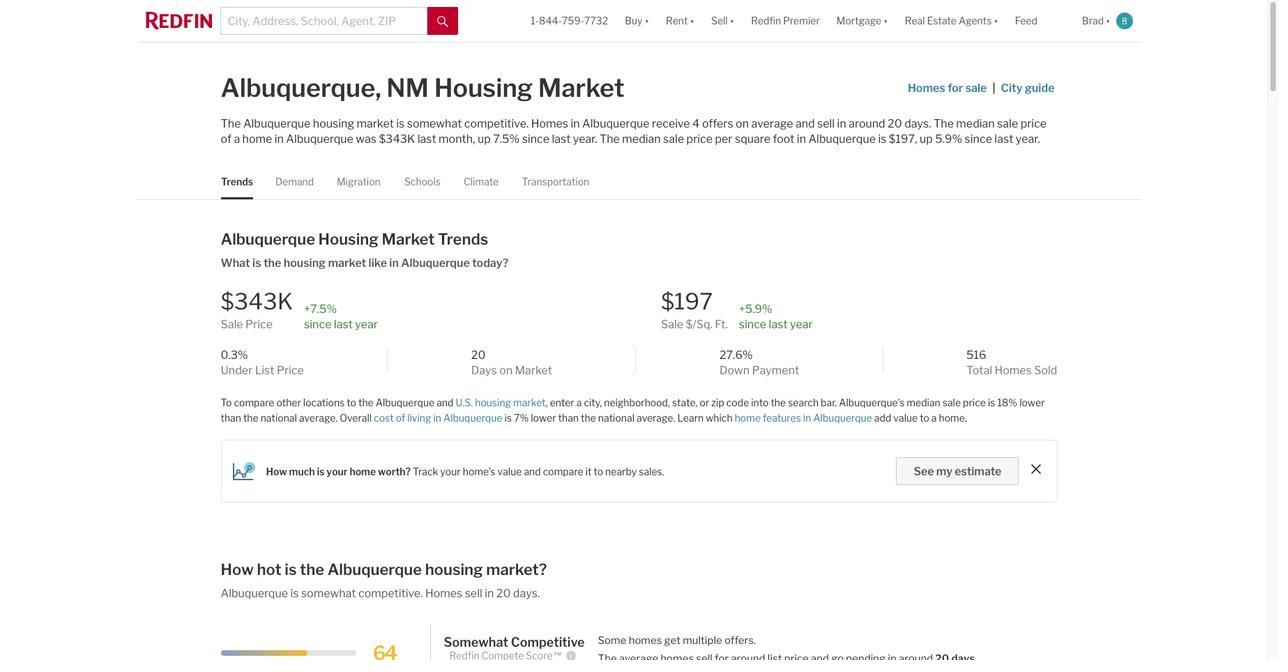 Task type: describe. For each thing, give the bounding box(es) containing it.
,
[[546, 397, 548, 409]]

1 horizontal spatial value
[[894, 412, 918, 424]]

▾ for buy ▾
[[645, 15, 649, 27]]

last left month,
[[418, 133, 436, 146]]

which
[[706, 412, 733, 424]]

|
[[993, 82, 996, 95]]

real estate agents ▾ button
[[897, 0, 1007, 42]]

0 horizontal spatial value
[[498, 466, 522, 478]]

2 horizontal spatial to
[[920, 412, 930, 424]]

last down city
[[995, 133, 1014, 146]]

0 horizontal spatial somewhat
[[301, 588, 356, 601]]

1-844-759-7732 link
[[531, 15, 608, 27]]

in up transportation
[[571, 117, 580, 130]]

2 vertical spatial market
[[513, 397, 546, 409]]

to compare other locations to the albuquerque and u.s. housing market , enter a city, neighborhood, state, or zip code into the search bar.
[[221, 397, 837, 409]]

5.9%
[[936, 133, 963, 146]]

redfin premier
[[751, 15, 820, 27]]

somewhat competitive
[[444, 635, 585, 650]]

see my estimate button
[[897, 458, 1019, 486]]

City, Address, School, Agent, ZIP search field
[[220, 7, 428, 35]]

1 vertical spatial days.
[[513, 588, 540, 601]]

0 vertical spatial median
[[957, 117, 995, 130]]

other
[[277, 397, 301, 409]]

a inside "the albuquerque housing market is somewhat competitive. homes in albuquerque receive 4 offers on average and sell in around 20 days. the median sale price of a home in albuquerque was $343k last month, up 7.5% since last year. the median sale price per square foot in albuquerque is $197, up 5.9% since last year."
[[234, 133, 240, 146]]

price inside albuquerque's median sale price is 18% lower than the national average.
[[963, 397, 986, 409]]

buy ▾ button
[[625, 0, 649, 42]]

today?
[[472, 257, 509, 270]]

mortgage ▾ button
[[837, 0, 889, 42]]

price for $343k
[[246, 318, 273, 332]]

somewhat inside "the albuquerque housing market is somewhat competitive. homes in albuquerque receive 4 offers on average and sell in around 20 days. the median sale price of a home in albuquerque was $343k last month, up 7.5% since last year. the median sale price per square foot in albuquerque is $197, up 5.9% since last year."
[[407, 117, 462, 130]]

mortgage ▾
[[837, 15, 889, 27]]

for
[[948, 82, 964, 95]]

year for $197
[[790, 318, 813, 332]]

it
[[586, 466, 592, 478]]

bar.
[[821, 397, 837, 409]]

1 horizontal spatial of
[[396, 412, 405, 424]]

0 vertical spatial trends
[[221, 176, 253, 188]]

in down market?
[[485, 588, 494, 601]]

2 average. from the left
[[637, 412, 676, 424]]

submit search image
[[437, 16, 448, 27]]

$197 sale $/sq. ft.
[[661, 288, 728, 332]]

market for days on market
[[515, 364, 553, 378]]

albuquerque up albuquerque is somewhat competitive. homes sell in 20 days.
[[328, 561, 422, 579]]

+5.9%
[[739, 303, 773, 316]]

844-
[[539, 15, 562, 27]]

homes
[[629, 635, 662, 648]]

+7.5%
[[304, 303, 337, 316]]

market?
[[486, 561, 547, 579]]

the up overall
[[359, 397, 374, 409]]

18%
[[998, 397, 1018, 409]]

2 your from the left
[[441, 466, 461, 478]]

year for $343k
[[355, 318, 378, 332]]

living
[[408, 412, 431, 424]]

estate
[[928, 15, 957, 27]]

like
[[369, 257, 387, 270]]

albuquerque left today?
[[401, 257, 470, 270]]

2 than from the left
[[559, 412, 579, 424]]

my
[[937, 465, 953, 479]]

days on market
[[471, 364, 553, 378]]

rent ▾ button
[[658, 0, 703, 42]]

albuquerque's
[[839, 397, 905, 409]]

rent ▾
[[666, 15, 695, 27]]

housing up +7.5% in the left top of the page
[[284, 257, 326, 270]]

migration link
[[337, 164, 380, 200]]

transportation link
[[522, 164, 589, 200]]

in up demand
[[275, 133, 284, 146]]

and inside "the albuquerque housing market is somewhat competitive. homes in albuquerque receive 4 offers on average and sell in around 20 days. the median sale price of a home in albuquerque was $343k last month, up 7.5% since last year. the median sale price per square foot in albuquerque is $197, up 5.9% since last year."
[[796, 117, 815, 130]]

housing inside "the albuquerque housing market is somewhat competitive. homes in albuquerque receive 4 offers on average and sell in around 20 days. the median sale price of a home in albuquerque was $343k last month, up 7.5% since last year. the median sale price per square foot in albuquerque is $197, up 5.9% since last year."
[[313, 117, 354, 130]]

code
[[727, 397, 749, 409]]

albuquerque down u.s.
[[444, 412, 503, 424]]

offers.
[[725, 635, 756, 648]]

some
[[598, 635, 627, 648]]

0 horizontal spatial to
[[347, 397, 356, 409]]

▾ for sell ▾
[[730, 15, 735, 27]]

2 year. from the left
[[1016, 133, 1040, 146]]

trends link
[[221, 164, 253, 200]]

in left around
[[838, 117, 847, 130]]

see
[[914, 465, 934, 479]]

enter
[[550, 397, 575, 409]]

down
[[720, 364, 750, 378]]

1 vertical spatial competitive.
[[359, 588, 423, 601]]

zip
[[712, 397, 725, 409]]

rent ▾ button
[[666, 0, 695, 42]]

last up transportation
[[552, 133, 571, 146]]

since right 7.5%
[[522, 133, 550, 146]]

20 inside "the albuquerque housing market is somewhat competitive. homes in albuquerque receive 4 offers on average and sell in around 20 days. the median sale price of a home in albuquerque was $343k last month, up 7.5% since last year. the median sale price per square foot in albuquerque is $197, up 5.9% since last year."
[[888, 117, 903, 130]]

how much is your home worth? track your home's value and compare it to nearby sales.
[[266, 466, 665, 478]]

the albuquerque housing market is somewhat competitive. homes in albuquerque receive 4 offers on average and sell in around 20 days. the median sale price of a home in albuquerque was $343k last month, up 7.5% since last year. the median sale price per square foot in albuquerque is $197, up 5.9% since last year.
[[221, 117, 1047, 146]]

into
[[752, 397, 769, 409]]

2 vertical spatial home
[[350, 466, 376, 478]]

than inside albuquerque's median sale price is 18% lower than the national average.
[[221, 412, 241, 424]]

0 vertical spatial compare
[[234, 397, 274, 409]]

$197,
[[889, 133, 918, 146]]

features
[[763, 412, 801, 424]]

albuquerque, nm housing market
[[221, 73, 625, 103]]

0 horizontal spatial and
[[437, 397, 454, 409]]

homes up somewhat
[[425, 588, 463, 601]]

u.s. housing market link
[[456, 397, 546, 409]]

real
[[905, 15, 925, 27]]

city
[[1001, 82, 1023, 95]]

the up features
[[771, 397, 786, 409]]

1-
[[531, 15, 539, 27]]

learn
[[678, 412, 704, 424]]

in right foot on the top right of the page
[[797, 133, 806, 146]]

+7.5% since last year
[[304, 303, 378, 332]]

0 horizontal spatial median
[[623, 133, 661, 146]]

national inside albuquerque's median sale price is 18% lower than the national average.
[[261, 412, 297, 424]]

homes left sold
[[995, 364, 1032, 378]]

albuquerque up living
[[376, 397, 435, 409]]

2 vertical spatial a
[[932, 412, 937, 424]]

payment
[[752, 364, 800, 378]]

1 horizontal spatial and
[[524, 466, 541, 478]]

homes inside "the albuquerque housing market is somewhat competitive. homes in albuquerque receive 4 offers on average and sell in around 20 days. the median sale price of a home in albuquerque was $343k last month, up 7.5% since last year. the median sale price per square foot in albuquerque is $197, up 5.9% since last year."
[[531, 117, 569, 130]]

albuquerque housing market trends
[[221, 230, 489, 249]]

feed button
[[1007, 0, 1074, 42]]

sales.
[[639, 466, 665, 478]]

home inside "the albuquerque housing market is somewhat competitive. homes in albuquerque receive 4 offers on average and sell in around 20 days. the median sale price of a home in albuquerque was $343k last month, up 7.5% since last year. the median sale price per square foot in albuquerque is $197, up 5.9% since last year."
[[242, 133, 272, 146]]

▾ for mortgage ▾
[[884, 15, 889, 27]]

state,
[[672, 397, 698, 409]]

albuquerque,
[[221, 73, 381, 103]]

sale for $197
[[661, 318, 684, 332]]

0 vertical spatial market
[[538, 73, 625, 103]]

2 horizontal spatial the
[[934, 117, 954, 130]]

2 vertical spatial 20
[[497, 588, 511, 601]]

0 horizontal spatial 20
[[471, 349, 486, 362]]

sell ▾ button
[[712, 0, 735, 42]]

sale for $343k
[[221, 318, 243, 332]]

buy ▾ button
[[617, 0, 658, 42]]

since right 5.9%
[[965, 133, 993, 146]]

2 national from the left
[[598, 412, 635, 424]]

albuquerque down around
[[809, 133, 876, 146]]

0 vertical spatial price
[[1021, 117, 1047, 130]]

median inside albuquerque's median sale price is 18% lower than the national average.
[[907, 397, 941, 409]]

1 vertical spatial sell
[[465, 588, 483, 601]]

in right living
[[434, 412, 442, 424]]

competitive
[[511, 635, 585, 650]]

▾ for rent ▾
[[690, 15, 695, 27]]

homes for sale link
[[908, 66, 987, 111]]

average
[[752, 117, 794, 130]]

1 year. from the left
[[573, 133, 598, 146]]

759-
[[562, 15, 585, 27]]

redfin premier button
[[743, 0, 829, 42]]

schools
[[404, 176, 440, 188]]

1 vertical spatial housing
[[319, 230, 379, 249]]

the right hot
[[300, 561, 324, 579]]

sale down city
[[998, 117, 1019, 130]]

market for albuquerque housing market trends
[[382, 230, 435, 249]]

the right what
[[264, 257, 281, 270]]

albuquerque down albuquerque,
[[243, 117, 311, 130]]

much
[[289, 466, 315, 478]]

2 horizontal spatial home
[[735, 412, 761, 424]]

city guide link
[[1001, 80, 1058, 97]]



Task type: vqa. For each thing, say whether or not it's contained in the screenshot.
the up
yes



Task type: locate. For each thing, give the bounding box(es) containing it.
your right the track
[[441, 466, 461, 478]]

0 horizontal spatial than
[[221, 412, 241, 424]]

0 vertical spatial and
[[796, 117, 815, 130]]

the
[[264, 257, 281, 270], [359, 397, 374, 409], [771, 397, 786, 409], [243, 412, 259, 424], [581, 412, 596, 424], [300, 561, 324, 579]]

4
[[693, 117, 700, 130]]

year.
[[573, 133, 598, 146], [1016, 133, 1040, 146]]

on right days
[[500, 364, 513, 378]]

neighborhood,
[[604, 397, 670, 409]]

▾
[[645, 15, 649, 27], [690, 15, 695, 27], [730, 15, 735, 27], [884, 15, 889, 27], [994, 15, 999, 27], [1106, 15, 1111, 27]]

0 vertical spatial sell
[[818, 117, 835, 130]]

to right it
[[594, 466, 604, 478]]

1 horizontal spatial than
[[559, 412, 579, 424]]

2 vertical spatial market
[[515, 364, 553, 378]]

$343k inside "the albuquerque housing market is somewhat competitive. homes in albuquerque receive 4 offers on average and sell in around 20 days. the median sale price of a home in albuquerque was $343k last month, up 7.5% since last year. the median sale price per square foot in albuquerque is $197, up 5.9% since last year."
[[379, 133, 415, 146]]

sale up home.
[[943, 397, 961, 409]]

than down the to
[[221, 412, 241, 424]]

1 average. from the left
[[299, 412, 338, 424]]

1 horizontal spatial your
[[441, 466, 461, 478]]

user photo image
[[1117, 13, 1133, 29]]

1 horizontal spatial a
[[577, 397, 582, 409]]

0 horizontal spatial lower
[[531, 412, 556, 424]]

▾ inside buy ▾ dropdown button
[[645, 15, 649, 27]]

housing up overall cost of living in albuquerque is 7% lower than the national average.
[[475, 397, 511, 409]]

5 ▾ from the left
[[994, 15, 999, 27]]

compare right the to
[[234, 397, 274, 409]]

1 your from the left
[[327, 466, 348, 478]]

albuquerque
[[243, 117, 311, 130], [583, 117, 650, 130], [286, 133, 354, 146], [809, 133, 876, 146], [221, 230, 315, 249], [401, 257, 470, 270], [376, 397, 435, 409], [444, 412, 503, 424], [814, 412, 873, 424], [328, 561, 422, 579], [221, 588, 288, 601]]

price for under
[[277, 364, 304, 378]]

0 horizontal spatial housing
[[319, 230, 379, 249]]

how left hot
[[221, 561, 254, 579]]

▾ for brad ▾
[[1106, 15, 1111, 27]]

1 horizontal spatial sell
[[818, 117, 835, 130]]

$343k right was
[[379, 133, 415, 146]]

0 horizontal spatial trends
[[221, 176, 253, 188]]

0 vertical spatial home
[[242, 133, 272, 146]]

1 vertical spatial how
[[221, 561, 254, 579]]

7.5%
[[493, 133, 520, 146]]

since inside +7.5% since last year
[[304, 318, 332, 332]]

redfin
[[751, 15, 782, 27]]

somewhat down the how hot is the albuquerque housing market?
[[301, 588, 356, 601]]

albuquerque's median sale price is 18% lower than the national average.
[[221, 397, 1045, 424]]

price
[[1021, 117, 1047, 130], [687, 133, 713, 146], [963, 397, 986, 409]]

price up home.
[[963, 397, 986, 409]]

how for how much is your home worth? track your home's value and compare it to nearby sales.
[[266, 466, 287, 478]]

2 horizontal spatial and
[[796, 117, 815, 130]]

average. inside albuquerque's median sale price is 18% lower than the national average.
[[299, 412, 338, 424]]

▾ right buy
[[645, 15, 649, 27]]

1 horizontal spatial 20
[[497, 588, 511, 601]]

1 horizontal spatial year
[[790, 318, 813, 332]]

sale inside $343k sale price
[[221, 318, 243, 332]]

days. down market?
[[513, 588, 540, 601]]

schools link
[[404, 164, 440, 200]]

brad ▾
[[1083, 15, 1111, 27]]

last inside +5.9% since last year
[[769, 318, 788, 332]]

the down under list price
[[243, 412, 259, 424]]

nm
[[387, 73, 429, 103]]

rent
[[666, 15, 688, 27]]

0 vertical spatial housing
[[434, 73, 533, 103]]

year. down city guide link
[[1016, 133, 1040, 146]]

home up trends link at the left top
[[242, 133, 272, 146]]

0 horizontal spatial competitive.
[[359, 588, 423, 601]]

on inside "the albuquerque housing market is somewhat competitive. homes in albuquerque receive 4 offers on average and sell in around 20 days. the median sale price of a home in albuquerque was $343k last month, up 7.5% since last year. the median sale price per square foot in albuquerque is $197, up 5.9% since last year."
[[736, 117, 749, 130]]

national down 'neighborhood,'
[[598, 412, 635, 424]]

1 horizontal spatial to
[[594, 466, 604, 478]]

days. up $197, on the top right of the page
[[905, 117, 932, 130]]

albuquerque up what
[[221, 230, 315, 249]]

locations
[[303, 397, 345, 409]]

1 sale from the left
[[221, 318, 243, 332]]

1 vertical spatial and
[[437, 397, 454, 409]]

total homes sold
[[967, 364, 1058, 378]]

2 up from the left
[[920, 133, 933, 146]]

market inside "the albuquerque housing market is somewhat competitive. homes in albuquerque receive 4 offers on average and sell in around 20 days. the median sale price of a home in albuquerque was $343k last month, up 7.5% since last year. the median sale price per square foot in albuquerque is $197, up 5.9% since last year."
[[357, 117, 394, 130]]

in down search
[[804, 412, 812, 424]]

competitive. inside "the albuquerque housing market is somewhat competitive. homes in albuquerque receive 4 offers on average and sell in around 20 days. the median sale price of a home in albuquerque was $343k last month, up 7.5% since last year. the median sale price per square foot in albuquerque is $197, up 5.9% since last year."
[[464, 117, 529, 130]]

than down 'enter'
[[559, 412, 579, 424]]

market up 'like'
[[382, 230, 435, 249]]

1 vertical spatial price
[[687, 133, 713, 146]]

homes left for
[[908, 82, 946, 95]]

1 than from the left
[[221, 412, 241, 424]]

0 vertical spatial market
[[357, 117, 394, 130]]

year inside +7.5% since last year
[[355, 318, 378, 332]]

housing
[[313, 117, 354, 130], [284, 257, 326, 270], [475, 397, 511, 409], [425, 561, 483, 579]]

price inside $343k sale price
[[246, 318, 273, 332]]

▾ right mortgage
[[884, 15, 889, 27]]

1 ▾ from the left
[[645, 15, 649, 27]]

1 horizontal spatial the
[[600, 133, 620, 146]]

2 year from the left
[[790, 318, 813, 332]]

2 horizontal spatial a
[[932, 412, 937, 424]]

mortgage
[[837, 15, 882, 27]]

how left much at the bottom of the page
[[266, 466, 287, 478]]

1 vertical spatial lower
[[531, 412, 556, 424]]

▾ inside real estate agents ▾ link
[[994, 15, 999, 27]]

agents
[[959, 15, 992, 27]]

or
[[700, 397, 710, 409]]

is inside albuquerque's median sale price is 18% lower than the national average.
[[988, 397, 996, 409]]

1 vertical spatial on
[[500, 364, 513, 378]]

sale inside the $197 sale $/sq. ft.
[[661, 318, 684, 332]]

under list price
[[221, 364, 304, 378]]

▾ inside mortgage ▾ dropdown button
[[884, 15, 889, 27]]

$343k down what
[[221, 288, 293, 315]]

sale down "receive"
[[663, 133, 684, 146]]

2 vertical spatial to
[[594, 466, 604, 478]]

1 vertical spatial compare
[[543, 466, 584, 478]]

0 vertical spatial somewhat
[[407, 117, 462, 130]]

buy ▾
[[625, 15, 649, 27]]

0 vertical spatial price
[[246, 318, 273, 332]]

2 horizontal spatial 20
[[888, 117, 903, 130]]

to left home.
[[920, 412, 930, 424]]

home down code
[[735, 412, 761, 424]]

up
[[478, 133, 491, 146], [920, 133, 933, 146]]

receive
[[652, 117, 690, 130]]

days. inside "the albuquerque housing market is somewhat competitive. homes in albuquerque receive 4 offers on average and sell in around 20 days. the median sale price of a home in albuquerque was $343k last month, up 7.5% since last year. the median sale price per square foot in albuquerque is $197, up 5.9% since last year."
[[905, 117, 932, 130]]

housing up 7.5%
[[434, 73, 533, 103]]

trends left demand
[[221, 176, 253, 188]]

0 horizontal spatial year.
[[573, 133, 598, 146]]

and right the home's
[[524, 466, 541, 478]]

0 horizontal spatial compare
[[234, 397, 274, 409]]

6 ▾ from the left
[[1106, 15, 1111, 27]]

value right add
[[894, 412, 918, 424]]

year down what is the housing market like in albuquerque today?
[[355, 318, 378, 332]]

0 horizontal spatial a
[[234, 133, 240, 146]]

is
[[396, 117, 405, 130], [879, 133, 887, 146], [253, 257, 261, 270], [988, 397, 996, 409], [505, 412, 512, 424], [317, 466, 325, 478], [285, 561, 297, 579], [291, 588, 299, 601]]

nearby
[[606, 466, 637, 478]]

1-844-759-7732
[[531, 15, 608, 27]]

1 year from the left
[[355, 318, 378, 332]]

homes up transportation
[[531, 117, 569, 130]]

market up 7%
[[513, 397, 546, 409]]

1 horizontal spatial trends
[[438, 230, 489, 249]]

0 vertical spatial to
[[347, 397, 356, 409]]

housing up what is the housing market like in albuquerque today?
[[319, 230, 379, 249]]

▾ inside rent ▾ dropdown button
[[690, 15, 695, 27]]

housing down albuquerque,
[[313, 117, 354, 130]]

home left worth?
[[350, 466, 376, 478]]

overall
[[340, 412, 372, 424]]

housing
[[434, 73, 533, 103], [319, 230, 379, 249]]

0 horizontal spatial average.
[[299, 412, 338, 424]]

lower down ,
[[531, 412, 556, 424]]

2 vertical spatial and
[[524, 466, 541, 478]]

1 vertical spatial $343k
[[221, 288, 293, 315]]

lower inside albuquerque's median sale price is 18% lower than the national average.
[[1020, 397, 1045, 409]]

1 vertical spatial market
[[382, 230, 435, 249]]

city,
[[584, 397, 602, 409]]

price
[[246, 318, 273, 332], [277, 364, 304, 378]]

housing left market?
[[425, 561, 483, 579]]

price down city guide link
[[1021, 117, 1047, 130]]

somewhat
[[444, 635, 509, 650]]

estimate
[[955, 465, 1002, 479]]

price up 0.3%
[[246, 318, 273, 332]]

0 vertical spatial on
[[736, 117, 749, 130]]

1 vertical spatial price
[[277, 364, 304, 378]]

1 horizontal spatial compare
[[543, 466, 584, 478]]

somewhat
[[407, 117, 462, 130], [301, 588, 356, 601]]

▾ right agents
[[994, 15, 999, 27]]

0 horizontal spatial the
[[221, 117, 241, 130]]

list
[[255, 364, 275, 378]]

$343k
[[379, 133, 415, 146], [221, 288, 293, 315]]

2 sale from the left
[[661, 318, 684, 332]]

climate
[[463, 176, 499, 188]]

2 horizontal spatial price
[[1021, 117, 1047, 130]]

1 horizontal spatial price
[[277, 364, 304, 378]]

value right the home's
[[498, 466, 522, 478]]

0 horizontal spatial national
[[261, 412, 297, 424]]

the inside albuquerque's median sale price is 18% lower than the national average.
[[243, 412, 259, 424]]

1 horizontal spatial national
[[598, 412, 635, 424]]

20 up days
[[471, 349, 486, 362]]

1 up from the left
[[478, 133, 491, 146]]

1 vertical spatial somewhat
[[301, 588, 356, 601]]

total
[[967, 364, 993, 378]]

sale left $/sq.
[[661, 318, 684, 332]]

overall cost of living in albuquerque is 7% lower than the national average.
[[338, 412, 676, 424]]

1 vertical spatial trends
[[438, 230, 489, 249]]

0 vertical spatial a
[[234, 133, 240, 146]]

1 horizontal spatial somewhat
[[407, 117, 462, 130]]

0 vertical spatial 20
[[888, 117, 903, 130]]

price right list
[[277, 364, 304, 378]]

1 vertical spatial market
[[328, 257, 366, 270]]

albuquerque is somewhat competitive. homes sell in 20 days.
[[221, 588, 540, 601]]

see my estimate
[[914, 465, 1002, 479]]

of up trends link at the left top
[[221, 133, 232, 146]]

1 horizontal spatial housing
[[434, 73, 533, 103]]

last down +7.5% in the left top of the page
[[334, 318, 353, 332]]

climate link
[[463, 164, 499, 200]]

in right 'like'
[[390, 257, 399, 270]]

1 horizontal spatial $343k
[[379, 133, 415, 146]]

since inside +5.9% since last year
[[739, 318, 767, 332]]

20 up $197, on the top right of the page
[[888, 117, 903, 130]]

0 vertical spatial days.
[[905, 117, 932, 130]]

of inside "the albuquerque housing market is somewhat competitive. homes in albuquerque receive 4 offers on average and sell in around 20 days. the median sale price of a home in albuquerque was $343k last month, up 7.5% since last year. the median sale price per square foot in albuquerque is $197, up 5.9% since last year."
[[221, 133, 232, 146]]

square
[[735, 133, 771, 146]]

1 vertical spatial a
[[577, 397, 582, 409]]

value
[[894, 412, 918, 424], [498, 466, 522, 478]]

real estate agents ▾
[[905, 15, 999, 27]]

learn which home features in albuquerque add value to a home.
[[676, 412, 968, 424]]

albuquerque down hot
[[221, 588, 288, 601]]

year. up transportation
[[573, 133, 598, 146]]

sell inside "the albuquerque housing market is somewhat competitive. homes in albuquerque receive 4 offers on average and sell in around 20 days. the median sale price of a home in albuquerque was $343k last month, up 7.5% since last year. the median sale price per square foot in albuquerque is $197, up 5.9% since last year."
[[818, 117, 835, 130]]

$197
[[661, 288, 713, 315]]

search
[[788, 397, 819, 409]]

competitive.
[[464, 117, 529, 130], [359, 588, 423, 601]]

how hot is the albuquerque housing market?
[[221, 561, 547, 579]]

homes
[[908, 82, 946, 95], [531, 117, 569, 130], [995, 364, 1032, 378], [425, 588, 463, 601]]

0 horizontal spatial sell
[[465, 588, 483, 601]]

sell up somewhat
[[465, 588, 483, 601]]

track home value image
[[233, 463, 255, 481]]

▾ right rent
[[690, 15, 695, 27]]

demand link
[[275, 164, 314, 200]]

last
[[418, 133, 436, 146], [552, 133, 571, 146], [995, 133, 1014, 146], [334, 318, 353, 332], [769, 318, 788, 332]]

2 horizontal spatial median
[[957, 117, 995, 130]]

0 horizontal spatial $343k
[[221, 288, 293, 315]]

how
[[266, 466, 287, 478], [221, 561, 254, 579]]

sell
[[712, 15, 728, 27]]

on
[[736, 117, 749, 130], [500, 364, 513, 378]]

▾ inside sell ▾ dropdown button
[[730, 15, 735, 27]]

what
[[221, 257, 250, 270]]

4 ▾ from the left
[[884, 15, 889, 27]]

some homes get multiple offers.
[[598, 635, 756, 648]]

to up overall
[[347, 397, 356, 409]]

sell ▾ button
[[703, 0, 743, 42]]

3 ▾ from the left
[[730, 15, 735, 27]]

albuquerque left "receive"
[[583, 117, 650, 130]]

buy
[[625, 15, 643, 27]]

albuquerque left was
[[286, 133, 354, 146]]

was
[[356, 133, 377, 146]]

days
[[471, 364, 497, 378]]

1 vertical spatial 20
[[471, 349, 486, 362]]

median up 5.9%
[[957, 117, 995, 130]]

0 horizontal spatial home
[[242, 133, 272, 146]]

1 horizontal spatial sale
[[661, 318, 684, 332]]

somewhat up month,
[[407, 117, 462, 130]]

migration
[[337, 176, 380, 188]]

0 horizontal spatial price
[[687, 133, 713, 146]]

1 horizontal spatial on
[[736, 117, 749, 130]]

trends up today?
[[438, 230, 489, 249]]

to
[[347, 397, 356, 409], [920, 412, 930, 424], [594, 466, 604, 478]]

up left 7.5%
[[478, 133, 491, 146]]

median up home.
[[907, 397, 941, 409]]

1 vertical spatial value
[[498, 466, 522, 478]]

median down "receive"
[[623, 133, 661, 146]]

0 horizontal spatial price
[[246, 318, 273, 332]]

0 vertical spatial competitive.
[[464, 117, 529, 130]]

the down 'city,'
[[581, 412, 596, 424]]

1 vertical spatial of
[[396, 412, 405, 424]]

0 vertical spatial of
[[221, 133, 232, 146]]

and right average on the right of page
[[796, 117, 815, 130]]

trends
[[221, 176, 253, 188], [438, 230, 489, 249]]

a left home.
[[932, 412, 937, 424]]

market down 759-
[[538, 73, 625, 103]]

last down +5.9%
[[769, 318, 788, 332]]

home's
[[463, 466, 496, 478]]

your right much at the bottom of the page
[[327, 466, 348, 478]]

1 national from the left
[[261, 412, 297, 424]]

home
[[242, 133, 272, 146], [735, 412, 761, 424], [350, 466, 376, 478]]

on up square
[[736, 117, 749, 130]]

sale left |
[[966, 82, 987, 95]]

of right cost
[[396, 412, 405, 424]]

competitive. up 7.5%
[[464, 117, 529, 130]]

albuquerque down bar.
[[814, 412, 873, 424]]

market down albuquerque housing market trends
[[328, 257, 366, 270]]

sale inside albuquerque's median sale price is 18% lower than the national average.
[[943, 397, 961, 409]]

around
[[849, 117, 886, 130]]

last inside +7.5% since last year
[[334, 318, 353, 332]]

month,
[[439, 133, 475, 146]]

$/sq.
[[686, 318, 713, 332]]

1 horizontal spatial up
[[920, 133, 933, 146]]

competitive. down the how hot is the albuquerque housing market?
[[359, 588, 423, 601]]

0 horizontal spatial days.
[[513, 588, 540, 601]]

1 horizontal spatial price
[[963, 397, 986, 409]]

0 horizontal spatial on
[[500, 364, 513, 378]]

offers
[[702, 117, 734, 130]]

how for how hot is the albuquerque housing market?
[[221, 561, 254, 579]]

year
[[355, 318, 378, 332], [790, 318, 813, 332]]

per
[[715, 133, 733, 146]]

home.
[[939, 412, 968, 424]]

2 vertical spatial median
[[907, 397, 941, 409]]

price down 4
[[687, 133, 713, 146]]

1 horizontal spatial year.
[[1016, 133, 1040, 146]]

u.s.
[[456, 397, 473, 409]]

lower
[[1020, 397, 1045, 409], [531, 412, 556, 424]]

sell left around
[[818, 117, 835, 130]]

year inside +5.9% since last year
[[790, 318, 813, 332]]

20 down market?
[[497, 588, 511, 601]]

1 horizontal spatial home
[[350, 466, 376, 478]]

and left u.s.
[[437, 397, 454, 409]]

cost
[[374, 412, 394, 424]]

0 horizontal spatial how
[[221, 561, 254, 579]]

1 vertical spatial home
[[735, 412, 761, 424]]

2 ▾ from the left
[[690, 15, 695, 27]]



